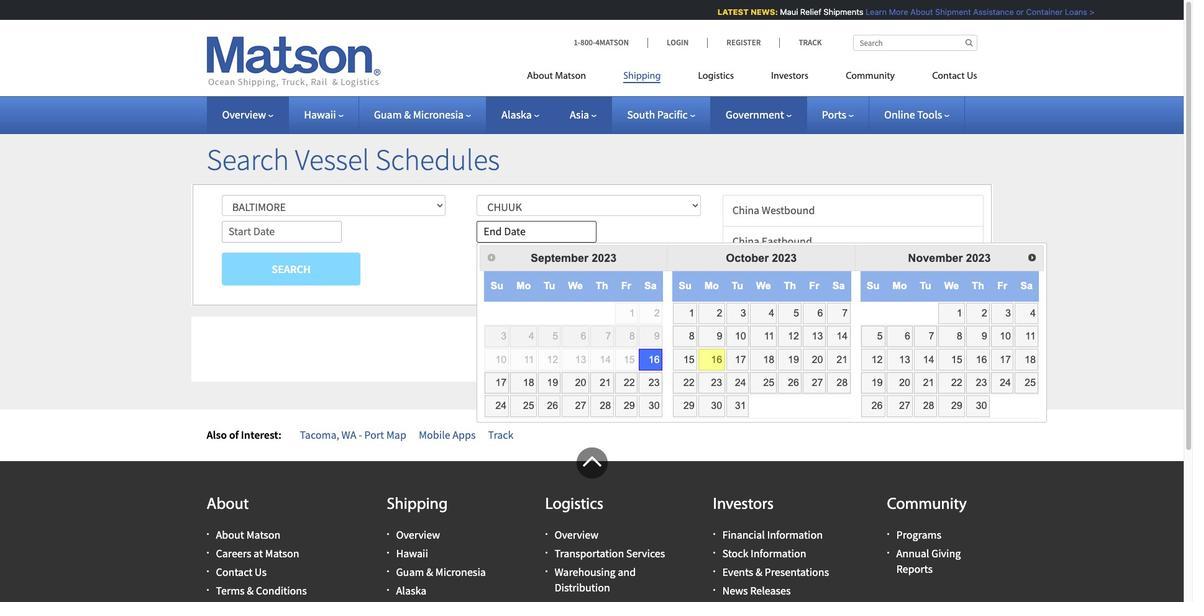 Task type: vqa. For each thing, say whether or not it's contained in the screenshot.
left on
no



Task type: locate. For each thing, give the bounding box(es) containing it.
hawaii link for the bottommost the guam & micronesia link
[[396, 547, 428, 561]]

11 for first 11 link from right
[[1026, 331, 1036, 342]]

2 horizontal spatial 18 link
[[1015, 350, 1039, 371]]

0 horizontal spatial 13 link
[[803, 326, 826, 348]]

7
[[842, 308, 848, 319], [606, 331, 611, 342], [929, 331, 934, 342]]

hawaii
[[304, 108, 336, 122], [396, 547, 428, 561]]

2 2 from the left
[[717, 308, 722, 319]]

1 1 from the left
[[629, 308, 635, 319]]

3 2 from the left
[[982, 308, 987, 319]]

2 horizontal spatial 29 link
[[938, 396, 965, 417]]

fr for october 2023
[[809, 281, 820, 292]]

25 for middle 25 link
[[763, 377, 775, 388]]

1 horizontal spatial 3
[[741, 308, 746, 319]]

29 link
[[615, 396, 638, 417], [673, 396, 697, 417], [938, 396, 965, 417]]

3 su from the left
[[867, 281, 880, 292]]

28 for the left 28 "link"
[[600, 401, 611, 412]]

3 9 from the left
[[982, 331, 987, 342]]

1 horizontal spatial contact us link
[[914, 65, 977, 91]]

8 for 1st 8 link from the right
[[957, 331, 963, 342]]

logistics down register link
[[698, 71, 734, 81]]

2 8 from the left
[[689, 331, 695, 342]]

0 horizontal spatial 26
[[547, 401, 558, 412]]

contact down the careers at the left bottom of the page
[[216, 566, 253, 580]]

1 horizontal spatial 9 link
[[967, 326, 990, 348]]

0 horizontal spatial fr
[[621, 281, 631, 292]]

logistics inside top menu navigation
[[698, 71, 734, 81]]

12 link
[[778, 326, 802, 348], [861, 350, 885, 371]]

0 horizontal spatial 7 link
[[827, 303, 851, 324]]

assistance
[[972, 7, 1013, 17]]

10 for 1st 10 link from the right
[[1000, 331, 1011, 342]]

2 link for 10
[[699, 303, 725, 324]]

24
[[735, 377, 746, 388], [1000, 377, 1011, 388], [495, 401, 507, 412]]

28 link
[[827, 373, 851, 394], [590, 396, 614, 417], [914, 396, 937, 417]]

us down search image at the top of page
[[967, 71, 977, 81]]

0 horizontal spatial su
[[491, 281, 504, 292]]

2 horizontal spatial 27
[[899, 401, 911, 412]]

tu for october 2023
[[732, 281, 743, 292]]

3 30 link from the left
[[967, 396, 990, 417]]

tu down november
[[920, 281, 932, 292]]

22 for second 22 link from right
[[684, 377, 695, 388]]

investors inside top menu navigation
[[771, 71, 809, 81]]

0 horizontal spatial we
[[568, 281, 583, 292]]

3 mo from the left
[[893, 281, 907, 292]]

information up stock information link
[[767, 528, 823, 543]]

container
[[1025, 7, 1061, 17]]

online tools link
[[884, 108, 950, 122]]

about matson link down 1-
[[527, 65, 605, 91]]

1 horizontal spatial 24 link
[[726, 373, 749, 394]]

investors up "financial" at the right bottom of the page
[[713, 497, 774, 514]]

0 horizontal spatial 2
[[654, 308, 660, 319]]

contact
[[932, 71, 965, 81], [216, 566, 253, 580]]

10
[[735, 331, 746, 342], [1000, 331, 1011, 342], [495, 354, 507, 365]]

1 horizontal spatial overview link
[[396, 528, 440, 543]]

1 horizontal spatial contact
[[932, 71, 965, 81]]

28 for right 28 "link"
[[923, 401, 934, 412]]

0 vertical spatial micronesia
[[413, 108, 464, 122]]

0 horizontal spatial 10
[[495, 354, 507, 365]]

eastbound
[[762, 234, 812, 248]]

1 vertical spatial hawaii link
[[396, 547, 428, 561]]

us inside about matson careers at matson contact us terms & conditions
[[255, 566, 267, 580]]

0 horizontal spatial 30 link
[[639, 396, 662, 417]]

1 horizontal spatial 11 link
[[1015, 326, 1039, 348]]

3 23 from the left
[[976, 377, 987, 388]]

19
[[788, 354, 799, 365], [547, 377, 558, 388], [872, 377, 883, 388]]

about inside top menu navigation
[[527, 71, 553, 81]]

0 horizontal spatial 4
[[529, 331, 534, 342]]

3 for 12
[[741, 308, 746, 319]]

14
[[837, 331, 848, 342], [600, 354, 611, 365], [923, 354, 934, 365]]

30 for 1st '30' link from the left
[[649, 401, 660, 412]]

18 link
[[750, 350, 777, 371], [1015, 350, 1039, 371], [511, 373, 537, 394]]

& inside financial information stock information events & presentations news releases
[[756, 566, 763, 580]]

financial information link
[[723, 528, 823, 543]]

17
[[735, 354, 746, 365], [1000, 354, 1011, 365], [495, 377, 507, 388]]

0 vertical spatial logistics
[[698, 71, 734, 81]]

mo for october
[[705, 281, 719, 292]]

1 vertical spatial us
[[255, 566, 267, 580]]

0 vertical spatial hawaii
[[304, 108, 336, 122]]

china up "october"
[[733, 234, 760, 248]]

contact us link up tools
[[914, 65, 977, 91]]

None search field
[[853, 35, 977, 51]]

1 horizontal spatial 27
[[812, 377, 823, 388]]

overview link for shipping
[[396, 528, 440, 543]]

2 9 from the left
[[717, 331, 722, 342]]

th down november 2023
[[972, 281, 984, 292]]

community up online
[[846, 71, 895, 81]]

1 link for 9
[[673, 303, 697, 324]]

2 horizontal spatial 19
[[872, 377, 883, 388]]

1 16 from the left
[[649, 354, 660, 365]]

2 china from the top
[[733, 234, 760, 248]]

2 2 link from the left
[[967, 303, 990, 324]]

1 vertical spatial alaska link
[[396, 585, 427, 599]]

2023 down eastbound
[[772, 252, 797, 265]]

11 for 2nd 11 link from the right
[[764, 331, 775, 342]]

about matson
[[527, 71, 586, 81]]

2 for 8
[[717, 308, 722, 319]]

2 horizontal spatial 10
[[1000, 331, 1011, 342]]

search for search vessel schedules
[[207, 141, 289, 178]]

2 link
[[699, 303, 725, 324], [967, 303, 990, 324]]

20
[[812, 354, 823, 365], [575, 377, 586, 388], [899, 377, 911, 388]]

mo for september
[[516, 281, 531, 292]]

stock information link
[[723, 547, 806, 561]]

footer
[[0, 448, 1184, 603]]

1 for 5
[[957, 308, 963, 319]]

1 horizontal spatial 10
[[735, 331, 746, 342]]

3 for 9
[[1006, 308, 1011, 319]]

0 horizontal spatial 8 link
[[673, 326, 697, 348]]

2 22 from the left
[[684, 377, 695, 388]]

more
[[888, 7, 907, 17]]

shipping inside "link"
[[623, 71, 661, 81]]

1 1 link from the left
[[673, 303, 697, 324]]

contact up tools
[[932, 71, 965, 81]]

0 horizontal spatial 12 link
[[778, 326, 802, 348]]

1 sa from the left
[[645, 281, 657, 292]]

0 horizontal spatial sa
[[645, 281, 657, 292]]

investors
[[771, 71, 809, 81], [713, 497, 774, 514]]

8 link
[[673, 326, 697, 348], [938, 326, 965, 348]]

1 horizontal spatial 21 link
[[827, 350, 851, 371]]

china westbound
[[733, 203, 815, 217]]

search for search
[[272, 262, 311, 276]]

2 mo from the left
[[705, 281, 719, 292]]

mobile apps
[[419, 428, 476, 442]]

0 vertical spatial 5 link
[[778, 303, 802, 324]]

news releases link
[[723, 585, 791, 599]]

2 horizontal spatial tu
[[920, 281, 932, 292]]

1-800-4matson link
[[574, 37, 648, 48]]

1 horizontal spatial hawaii link
[[396, 547, 428, 561]]

0 horizontal spatial contact
[[216, 566, 253, 580]]

matson
[[555, 71, 586, 81], [246, 528, 281, 543], [265, 547, 299, 561]]

24 link
[[726, 373, 749, 394], [991, 373, 1014, 394], [485, 396, 509, 417]]

about matson link up careers at matson link
[[216, 528, 281, 543]]

1 vertical spatial 13 link
[[887, 350, 913, 371]]

16 for third 16 link from the left
[[976, 354, 987, 365]]

1 su from the left
[[491, 281, 504, 292]]

3 22 from the left
[[951, 377, 963, 388]]

0 vertical spatial hawaii link
[[304, 108, 344, 122]]

2 22 link from the left
[[673, 373, 697, 394]]

1 horizontal spatial 22 link
[[673, 373, 697, 394]]

2 horizontal spatial 21 link
[[914, 373, 937, 394]]

financial
[[723, 528, 765, 543]]

learn
[[864, 7, 885, 17]]

1 th from the left
[[596, 281, 608, 292]]

about matson link
[[527, 65, 605, 91], [216, 528, 281, 543]]

2 16 from the left
[[711, 354, 722, 365]]

1 horizontal spatial 28
[[837, 377, 848, 388]]

2 horizontal spatial 30 link
[[967, 396, 990, 417]]

0 horizontal spatial 21
[[600, 377, 611, 388]]

1 china from the top
[[733, 203, 760, 217]]

25 for the right 25 link
[[1025, 377, 1036, 388]]

search vessel schedules
[[207, 141, 500, 178]]

overview link for logistics
[[555, 528, 599, 543]]

1 vertical spatial alaska
[[396, 585, 427, 599]]

at
[[254, 547, 263, 561]]

1 vertical spatial logistics
[[545, 497, 604, 514]]

2 horizontal spatial su
[[867, 281, 880, 292]]

0 horizontal spatial 16 link
[[639, 350, 662, 371]]

3 8 from the left
[[957, 331, 963, 342]]

2 fr from the left
[[809, 281, 820, 292]]

th for september 2023
[[596, 281, 608, 292]]

vessel
[[295, 141, 369, 178]]

1 mo from the left
[[516, 281, 531, 292]]

0 vertical spatial 13 link
[[803, 326, 826, 348]]

track link down relief
[[780, 37, 822, 48]]

& inside overview hawaii guam & micronesia alaska
[[426, 566, 433, 580]]

about
[[909, 7, 932, 17], [527, 71, 553, 81], [207, 497, 249, 514], [216, 528, 244, 543]]

th down the september 2023 at the top of page
[[596, 281, 608, 292]]

2 tu from the left
[[732, 281, 743, 292]]

2 23 link from the left
[[699, 373, 725, 394]]

1 22 link from the left
[[615, 373, 638, 394]]

also
[[207, 428, 227, 442]]

2023 for october 2023
[[772, 252, 797, 265]]

30
[[649, 401, 660, 412], [711, 401, 722, 412], [976, 401, 987, 412]]

1 horizontal spatial hawaii
[[396, 547, 428, 561]]

2023 right the september
[[592, 252, 617, 265]]

1 2 from the left
[[654, 308, 660, 319]]

6 link
[[803, 303, 826, 324], [887, 326, 913, 348]]

2 23 from the left
[[711, 377, 722, 388]]

2 horizontal spatial th
[[972, 281, 984, 292]]

16 for 2nd 16 link from right
[[711, 354, 722, 365]]

0 vertical spatial contact
[[932, 71, 965, 81]]

1 horizontal spatial 28 link
[[827, 373, 851, 394]]

4 for 13
[[769, 308, 775, 319]]

alaska
[[502, 108, 532, 122], [396, 585, 427, 599]]

1 horizontal spatial about matson link
[[527, 65, 605, 91]]

guam & micronesia link
[[374, 108, 471, 122], [396, 566, 486, 580]]

2 su from the left
[[679, 281, 692, 292]]

overview
[[222, 108, 266, 122], [396, 528, 440, 543], [555, 528, 599, 543]]

0 horizontal spatial 29
[[624, 401, 635, 412]]

matson for about matson
[[555, 71, 586, 81]]

1 4 link from the left
[[750, 303, 777, 324]]

we down the september 2023 at the top of page
[[568, 281, 583, 292]]

0 horizontal spatial 19
[[547, 377, 558, 388]]

news:
[[749, 7, 777, 17]]

0 horizontal spatial 18 link
[[511, 373, 537, 394]]

2 horizontal spatial 24
[[1000, 377, 1011, 388]]

23
[[649, 377, 660, 388], [711, 377, 722, 388], [976, 377, 987, 388]]

1 horizontal spatial 16
[[711, 354, 722, 365]]

alaska inside overview hawaii guam & micronesia alaska
[[396, 585, 427, 599]]

3 1 from the left
[[957, 308, 963, 319]]

16
[[649, 354, 660, 365], [711, 354, 722, 365], [976, 354, 987, 365]]

china up china eastbound
[[733, 203, 760, 217]]

3 30 from the left
[[976, 401, 987, 412]]

0 horizontal spatial 28 link
[[590, 396, 614, 417]]

2 horizontal spatial 29
[[951, 401, 963, 412]]

0 horizontal spatial hawaii
[[304, 108, 336, 122]]

21
[[837, 354, 848, 365], [600, 377, 611, 388], [923, 377, 934, 388]]

2 16 link from the left
[[699, 350, 725, 371]]

information
[[767, 528, 823, 543], [751, 547, 806, 561]]

overview inside overview transportation services warehousing and distribution
[[555, 528, 599, 543]]

matson right at at bottom left
[[265, 547, 299, 561]]

2 10 link from the left
[[991, 326, 1014, 348]]

2 1 from the left
[[689, 308, 695, 319]]

about for about
[[207, 497, 249, 514]]

2 15 from the left
[[684, 354, 695, 365]]

track right apps
[[488, 428, 514, 442]]

relief
[[799, 7, 820, 17]]

search inside button
[[272, 262, 311, 276]]

2 30 from the left
[[711, 401, 722, 412]]

1 2023 from the left
[[592, 252, 617, 265]]

1 horizontal spatial 10 link
[[991, 326, 1014, 348]]

backtop image
[[576, 448, 608, 479]]

hawaii link
[[304, 108, 344, 122], [396, 547, 428, 561]]

3 fr from the left
[[998, 281, 1008, 292]]

hawaii inside overview hawaii guam & micronesia alaska
[[396, 547, 428, 561]]

16 link
[[639, 350, 662, 371], [699, 350, 725, 371], [967, 350, 990, 371]]

0 horizontal spatial 16
[[649, 354, 660, 365]]

0 horizontal spatial 26 link
[[538, 396, 561, 417]]

1 horizontal spatial 24
[[735, 377, 746, 388]]

2 horizontal spatial 21
[[923, 377, 934, 388]]

0 horizontal spatial 10 link
[[726, 326, 749, 348]]

3 23 link from the left
[[967, 373, 990, 394]]

18
[[763, 354, 775, 365], [1025, 354, 1036, 365], [523, 377, 534, 388]]

3 2023 from the left
[[966, 252, 991, 265]]

1 fr from the left
[[621, 281, 631, 292]]

community up the 'programs' "link"
[[887, 497, 967, 514]]

community inside top menu navigation
[[846, 71, 895, 81]]

2 horizontal spatial 17 link
[[991, 350, 1014, 371]]

1 vertical spatial contact us link
[[216, 566, 267, 580]]

30 for 2nd '30' link from left
[[711, 401, 722, 412]]

logistics down backtop image
[[545, 497, 604, 514]]

2023 right november
[[966, 252, 991, 265]]

overview inside overview hawaii guam & micronesia alaska
[[396, 528, 440, 543]]

track down relief
[[799, 37, 822, 48]]

7 link
[[827, 303, 851, 324], [914, 326, 937, 348]]

micronesia
[[413, 108, 464, 122], [435, 566, 486, 580]]

mo
[[516, 281, 531, 292], [705, 281, 719, 292], [893, 281, 907, 292]]

9 for 2nd 9 link from the right
[[717, 331, 722, 342]]

1 3 link from the left
[[726, 303, 749, 324]]

contact us link
[[914, 65, 977, 91], [216, 566, 267, 580]]

1 22 from the left
[[624, 377, 635, 388]]

2023 for september 2023
[[592, 252, 617, 265]]

we down november 2023
[[944, 281, 959, 292]]

online tools
[[884, 108, 942, 122]]

1 9 from the left
[[654, 331, 660, 342]]

1 16 link from the left
[[639, 350, 662, 371]]

2 horizontal spatial 28
[[923, 401, 934, 412]]

1 29 from the left
[[624, 401, 635, 412]]

2 sa from the left
[[833, 281, 845, 292]]

1 horizontal spatial 1
[[689, 308, 695, 319]]

3 16 from the left
[[976, 354, 987, 365]]

2 horizontal spatial 8
[[957, 331, 963, 342]]

0 vertical spatial us
[[967, 71, 977, 81]]

4
[[769, 308, 775, 319], [1030, 308, 1036, 319], [529, 331, 534, 342]]

0 horizontal spatial 15
[[624, 354, 635, 365]]

1 tu from the left
[[544, 281, 555, 292]]

releases
[[750, 585, 791, 599]]

contact us link down the careers at the left bottom of the page
[[216, 566, 267, 580]]

2 2023 from the left
[[772, 252, 797, 265]]

2 horizontal spatial we
[[944, 281, 959, 292]]

0 horizontal spatial 11 link
[[750, 326, 777, 348]]

3
[[741, 308, 746, 319], [1006, 308, 1011, 319], [501, 331, 507, 342]]

map
[[386, 428, 406, 442]]

china eastbound
[[733, 234, 812, 248]]

8
[[629, 331, 635, 342], [689, 331, 695, 342], [957, 331, 963, 342]]

15
[[624, 354, 635, 365], [684, 354, 695, 365], [951, 354, 963, 365]]

1 horizontal spatial 27 link
[[803, 373, 826, 394]]

28 for the middle 28 "link"
[[837, 377, 848, 388]]

overview for overview
[[222, 108, 266, 122]]

1 30 from the left
[[649, 401, 660, 412]]

matson inside top menu navigation
[[555, 71, 586, 81]]

track link right apps
[[488, 428, 514, 442]]

2 we from the left
[[756, 281, 771, 292]]

2 4 link from the left
[[1015, 303, 1039, 324]]

26 link
[[778, 373, 802, 394], [538, 396, 561, 417], [861, 396, 885, 417]]

1 horizontal spatial 19
[[788, 354, 799, 365]]

footer containing about
[[0, 448, 1184, 603]]

&
[[404, 108, 411, 122], [426, 566, 433, 580], [756, 566, 763, 580], [247, 585, 254, 599]]

th down october 2023
[[784, 281, 796, 292]]

4 link for 9
[[1015, 303, 1039, 324]]

alaska link for the bottommost the guam & micronesia link
[[396, 585, 427, 599]]

1 horizontal spatial overview
[[396, 528, 440, 543]]

0 horizontal spatial 5
[[553, 331, 558, 342]]

3 22 link from the left
[[938, 373, 965, 394]]

us up terms & conditions link
[[255, 566, 267, 580]]

tu down "october"
[[732, 281, 743, 292]]

matson for about matson careers at matson contact us terms & conditions
[[246, 528, 281, 543]]

matson up at at bottom left
[[246, 528, 281, 543]]

3 16 link from the left
[[967, 350, 990, 371]]

shipping link
[[605, 65, 680, 91]]

2 th from the left
[[784, 281, 796, 292]]

11 link
[[750, 326, 777, 348], [1015, 326, 1039, 348]]

1 23 from the left
[[649, 377, 660, 388]]

track
[[799, 37, 822, 48], [488, 428, 514, 442]]

3 link
[[726, 303, 749, 324], [991, 303, 1014, 324]]

30 link
[[639, 396, 662, 417], [699, 396, 725, 417], [967, 396, 990, 417]]

0 vertical spatial guam
[[374, 108, 402, 122]]

0 vertical spatial search
[[207, 141, 289, 178]]

13 link
[[803, 326, 826, 348], [887, 350, 913, 371]]

matson down 1-
[[555, 71, 586, 81]]

we down october 2023
[[756, 281, 771, 292]]

register link
[[707, 37, 780, 48]]

2 horizontal spatial 28 link
[[914, 396, 937, 417]]

2 1 link from the left
[[938, 303, 965, 324]]

1 we from the left
[[568, 281, 583, 292]]

29
[[624, 401, 635, 412], [684, 401, 695, 412], [951, 401, 963, 412]]

1 2 link from the left
[[699, 303, 725, 324]]

china for china eastbound
[[733, 234, 760, 248]]

about inside about matson careers at matson contact us terms & conditions
[[216, 528, 244, 543]]

information up "events & presentations" link
[[751, 547, 806, 561]]

wa
[[342, 428, 356, 442]]

2 3 link from the left
[[991, 303, 1014, 324]]

10 for second 10 link from right
[[735, 331, 746, 342]]

2 8 link from the left
[[938, 326, 965, 348]]

investors up government link
[[771, 71, 809, 81]]

tu down the september
[[544, 281, 555, 292]]



Task type: describe. For each thing, give the bounding box(es) containing it.
0 vertical spatial 14 link
[[827, 326, 851, 348]]

1 horizontal spatial 19 link
[[778, 350, 802, 371]]

1 8 from the left
[[629, 331, 635, 342]]

4 for 10
[[1030, 308, 1036, 319]]

0 horizontal spatial 11
[[524, 354, 534, 365]]

port
[[364, 428, 384, 442]]

transportation
[[555, 547, 624, 561]]

22 for 1st 22 link from left
[[624, 377, 635, 388]]

0 horizontal spatial 17 link
[[485, 373, 509, 394]]

westbound
[[762, 203, 815, 217]]

2 horizontal spatial 25 link
[[1015, 373, 1039, 394]]

0 horizontal spatial 21 link
[[590, 373, 614, 394]]

online
[[884, 108, 915, 122]]

1-800-4matson
[[574, 37, 629, 48]]

interest:
[[241, 428, 282, 442]]

1 vertical spatial 6 link
[[887, 326, 913, 348]]

programs annual giving reports
[[897, 528, 961, 577]]

hawaii link for the guam & micronesia link to the top
[[304, 108, 344, 122]]

shipment
[[934, 7, 970, 17]]

blue matson logo with ocean, shipping, truck, rail and logistics written beneath it. image
[[207, 37, 381, 88]]

tools
[[917, 108, 942, 122]]

1 horizontal spatial 5 link
[[861, 326, 885, 348]]

guam & micronesia
[[374, 108, 464, 122]]

transportation services link
[[555, 547, 665, 561]]

we for september
[[568, 281, 583, 292]]

mobile apps link
[[419, 428, 476, 442]]

giving
[[932, 547, 961, 561]]

>
[[1088, 7, 1093, 17]]

3 29 link from the left
[[938, 396, 965, 417]]

2 for 5
[[982, 308, 987, 319]]

1 horizontal spatial 17
[[735, 354, 746, 365]]

october 2023
[[726, 252, 797, 265]]

pacific
[[657, 108, 688, 122]]

1 horizontal spatial 26 link
[[778, 373, 802, 394]]

terms
[[216, 585, 245, 599]]

1 horizontal spatial track
[[799, 37, 822, 48]]

distribution
[[555, 581, 610, 596]]

0 vertical spatial 7 link
[[827, 303, 851, 324]]

2 horizontal spatial 26
[[872, 401, 883, 412]]

0 horizontal spatial 27 link
[[562, 396, 589, 417]]

sa for october 2023
[[833, 281, 845, 292]]

alaska link for the guam & micronesia link to the top
[[502, 108, 539, 122]]

stock
[[723, 547, 749, 561]]

asia
[[570, 108, 589, 122]]

1 vertical spatial track link
[[488, 428, 514, 442]]

register
[[727, 37, 761, 48]]

su for october 2023
[[679, 281, 692, 292]]

2 horizontal spatial 20 link
[[887, 373, 913, 394]]

4matson
[[596, 37, 629, 48]]

th for october 2023
[[784, 281, 796, 292]]

30 for third '30' link from left
[[976, 401, 987, 412]]

2 horizontal spatial 19 link
[[861, 373, 885, 394]]

1 horizontal spatial 20 link
[[803, 350, 826, 371]]

2 horizontal spatial 13
[[899, 354, 911, 365]]

schedules
[[375, 141, 500, 178]]

2 horizontal spatial 26 link
[[861, 396, 885, 417]]

0 vertical spatial guam & micronesia link
[[374, 108, 471, 122]]

china for china westbound
[[733, 203, 760, 217]]

of
[[229, 428, 239, 442]]

shipments
[[822, 7, 862, 17]]

2 horizontal spatial 7
[[929, 331, 934, 342]]

9 for first 9 link from right
[[982, 331, 987, 342]]

south pacific
[[627, 108, 688, 122]]

End date text field
[[477, 221, 597, 243]]

2 link for 7
[[967, 303, 990, 324]]

2 15 link from the left
[[938, 350, 965, 371]]

2 horizontal spatial 17
[[1000, 354, 1011, 365]]

news
[[723, 585, 748, 599]]

23 for third 23 link from the left
[[976, 377, 987, 388]]

24 for rightmost the 24 link
[[1000, 377, 1011, 388]]

tacoma, wa - port map
[[300, 428, 406, 442]]

programs
[[897, 528, 942, 543]]

1 vertical spatial 14 link
[[914, 350, 937, 371]]

2 11 link from the left
[[1015, 326, 1039, 348]]

23 for first 23 link from the left
[[649, 377, 660, 388]]

china westbound link
[[723, 195, 984, 227]]

0 horizontal spatial 13
[[575, 354, 586, 365]]

november
[[908, 252, 963, 265]]

investors link
[[753, 65, 827, 91]]

2023 for november 2023
[[966, 252, 991, 265]]

0 horizontal spatial 6
[[581, 331, 586, 342]]

22 for first 22 link from right
[[951, 377, 963, 388]]

september
[[531, 252, 589, 265]]

1 9 link from the left
[[699, 326, 725, 348]]

0 horizontal spatial 7
[[606, 331, 611, 342]]

asia link
[[570, 108, 597, 122]]

1 for 8
[[689, 308, 695, 319]]

about matson careers at matson contact us terms & conditions
[[216, 528, 307, 599]]

0 horizontal spatial 18
[[523, 377, 534, 388]]

annual
[[897, 547, 929, 561]]

shipping inside "footer"
[[387, 497, 448, 514]]

24 for the middle the 24 link
[[735, 377, 746, 388]]

events
[[723, 566, 754, 580]]

programs link
[[897, 528, 942, 543]]

1 horizontal spatial 18 link
[[750, 350, 777, 371]]

1 horizontal spatial 26
[[788, 377, 799, 388]]

19 for 19 link to the left
[[547, 377, 558, 388]]

warehousing
[[555, 566, 616, 580]]

ports link
[[822, 108, 854, 122]]

ports
[[822, 108, 847, 122]]

fr for september 2023
[[621, 281, 631, 292]]

3 tu from the left
[[920, 281, 932, 292]]

2 horizontal spatial 18
[[1025, 354, 1036, 365]]

0 horizontal spatial 14
[[600, 354, 611, 365]]

0 vertical spatial 12 link
[[778, 326, 802, 348]]

0 horizontal spatial logistics
[[545, 497, 604, 514]]

24 for leftmost the 24 link
[[495, 401, 507, 412]]

31
[[735, 401, 746, 412]]

1 horizontal spatial 21
[[837, 354, 848, 365]]

3 15 from the left
[[951, 354, 963, 365]]

0 vertical spatial contact us link
[[914, 65, 977, 91]]

-
[[359, 428, 362, 442]]

23 for second 23 link from the left
[[711, 377, 722, 388]]

0 horizontal spatial overview link
[[222, 108, 274, 122]]

services
[[626, 547, 665, 561]]

september 2023
[[531, 252, 617, 265]]

0 horizontal spatial 19 link
[[538, 373, 561, 394]]

presentations
[[765, 566, 829, 580]]

1 horizontal spatial 14
[[837, 331, 848, 342]]

october
[[726, 252, 769, 265]]

china eastbound link
[[723, 226, 984, 258]]

about for about matson
[[527, 71, 553, 81]]

0 horizontal spatial 17
[[495, 377, 507, 388]]

about for about matson careers at matson contact us terms & conditions
[[216, 528, 244, 543]]

login
[[667, 37, 689, 48]]

0 horizontal spatial 5 link
[[778, 303, 802, 324]]

5 for rightmost 5 link
[[877, 331, 883, 342]]

search button
[[222, 253, 361, 286]]

november 2023
[[908, 252, 991, 265]]

1 horizontal spatial 7
[[842, 308, 848, 319]]

0 vertical spatial information
[[767, 528, 823, 543]]

1-
[[574, 37, 580, 48]]

su for september 2023
[[491, 281, 504, 292]]

financial information stock information events & presentations news releases
[[723, 528, 829, 599]]

1 horizontal spatial 18
[[763, 354, 775, 365]]

1 horizontal spatial 12 link
[[861, 350, 885, 371]]

1 horizontal spatial 13
[[812, 331, 823, 342]]

1 vertical spatial track
[[488, 428, 514, 442]]

1 horizontal spatial 12
[[788, 331, 799, 342]]

3 29 from the left
[[951, 401, 963, 412]]

2 horizontal spatial 24 link
[[991, 373, 1014, 394]]

contact inside top menu navigation
[[932, 71, 965, 81]]

1 horizontal spatial alaska
[[502, 108, 532, 122]]

1 15 link from the left
[[673, 350, 697, 371]]

tacoma,
[[300, 428, 339, 442]]

1 29 link from the left
[[615, 396, 638, 417]]

1 horizontal spatial 17 link
[[726, 350, 749, 371]]

government link
[[726, 108, 792, 122]]

8 for 2nd 8 link from the right
[[689, 331, 695, 342]]

3 th from the left
[[972, 281, 984, 292]]

overview for overview hawaii guam & micronesia alaska
[[396, 528, 440, 543]]

& inside about matson careers at matson contact us terms & conditions
[[247, 585, 254, 599]]

contact us
[[932, 71, 977, 81]]

0 horizontal spatial 27
[[575, 401, 586, 412]]

3 sa from the left
[[1021, 281, 1033, 292]]

1 10 link from the left
[[726, 326, 749, 348]]

4 link for 12
[[750, 303, 777, 324]]

maui
[[779, 7, 797, 17]]

3 link for 11
[[726, 303, 749, 324]]

events & presentations link
[[723, 566, 829, 580]]

sa for september 2023
[[645, 281, 657, 292]]

contact inside about matson careers at matson contact us terms & conditions
[[216, 566, 253, 580]]

investors inside "footer"
[[713, 497, 774, 514]]

about matson link for shipping "link"
[[527, 65, 605, 91]]

us inside top menu navigation
[[967, 71, 977, 81]]

tacoma, wa - port map link
[[300, 428, 406, 442]]

2 vertical spatial matson
[[265, 547, 299, 561]]

1 link for 6
[[938, 303, 965, 324]]

and
[[618, 566, 636, 580]]

about matson link for careers at matson link
[[216, 528, 281, 543]]

reports
[[897, 563, 933, 577]]

south pacific link
[[627, 108, 695, 122]]

16 for 3rd 16 link from the right
[[649, 354, 660, 365]]

0 horizontal spatial 24 link
[[485, 396, 509, 417]]

0 vertical spatial 6 link
[[803, 303, 826, 324]]

2 horizontal spatial 14
[[923, 354, 934, 365]]

1 horizontal spatial 13 link
[[887, 350, 913, 371]]

careers at matson link
[[216, 547, 299, 561]]

south
[[627, 108, 655, 122]]

2 30 link from the left
[[699, 396, 725, 417]]

2 horizontal spatial 27 link
[[887, 396, 913, 417]]

1 15 from the left
[[624, 354, 635, 365]]

19 for rightmost 19 link
[[872, 377, 883, 388]]

tu for september 2023
[[544, 281, 555, 292]]

0 horizontal spatial 25 link
[[511, 396, 537, 417]]

community inside "footer"
[[887, 497, 967, 514]]

2 29 link from the left
[[673, 396, 697, 417]]

19 for middle 19 link
[[788, 354, 799, 365]]

0 vertical spatial track link
[[780, 37, 822, 48]]

1 horizontal spatial 7 link
[[914, 326, 937, 348]]

20 for leftmost 20 link
[[575, 377, 586, 388]]

0 horizontal spatial 12
[[547, 354, 558, 365]]

1 horizontal spatial 6
[[818, 308, 823, 319]]

search image
[[965, 39, 973, 47]]

2 9 link from the left
[[967, 326, 990, 348]]

1 30 link from the left
[[639, 396, 662, 417]]

0 horizontal spatial 3
[[501, 331, 507, 342]]

Start date text field
[[222, 221, 342, 243]]

1 horizontal spatial 25 link
[[750, 373, 777, 394]]

overview transportation services warehousing and distribution
[[555, 528, 665, 596]]

1 11 link from the left
[[750, 326, 777, 348]]

2 29 from the left
[[684, 401, 695, 412]]

2 horizontal spatial 12
[[872, 354, 883, 365]]

25 for 25 link to the left
[[523, 401, 534, 412]]

mobile
[[419, 428, 450, 442]]

3 link for 8
[[991, 303, 1014, 324]]

2 horizontal spatial 6
[[905, 331, 911, 342]]

1 vertical spatial information
[[751, 547, 806, 561]]

apps
[[453, 428, 476, 442]]

community link
[[827, 65, 914, 91]]

logistics link
[[680, 65, 753, 91]]

learn more about shipment assistance or container loans > link
[[864, 7, 1093, 17]]

we for october
[[756, 281, 771, 292]]

careers
[[216, 547, 251, 561]]

5 for the left 5 link
[[794, 308, 799, 319]]

0 horizontal spatial 20 link
[[562, 373, 589, 394]]

1 vertical spatial guam & micronesia link
[[396, 566, 486, 580]]

overview hawaii guam & micronesia alaska
[[396, 528, 486, 599]]

or
[[1015, 7, 1023, 17]]

1 8 link from the left
[[673, 326, 697, 348]]

conditions
[[256, 585, 307, 599]]

20 for middle 20 link
[[812, 354, 823, 365]]

20 for right 20 link
[[899, 377, 911, 388]]

micronesia inside overview hawaii guam & micronesia alaska
[[435, 566, 486, 580]]

guam inside overview hawaii guam & micronesia alaska
[[396, 566, 424, 580]]

top menu navigation
[[527, 65, 977, 91]]

loans
[[1064, 7, 1086, 17]]

1 23 link from the left
[[639, 373, 662, 394]]

latest news: maui relief shipments learn more about shipment assistance or container loans >
[[716, 7, 1093, 17]]

overview for overview transportation services warehousing and distribution
[[555, 528, 599, 543]]

Search search field
[[853, 35, 977, 51]]

3 we from the left
[[944, 281, 959, 292]]

terms & conditions link
[[216, 585, 307, 599]]

31 link
[[726, 396, 749, 417]]



